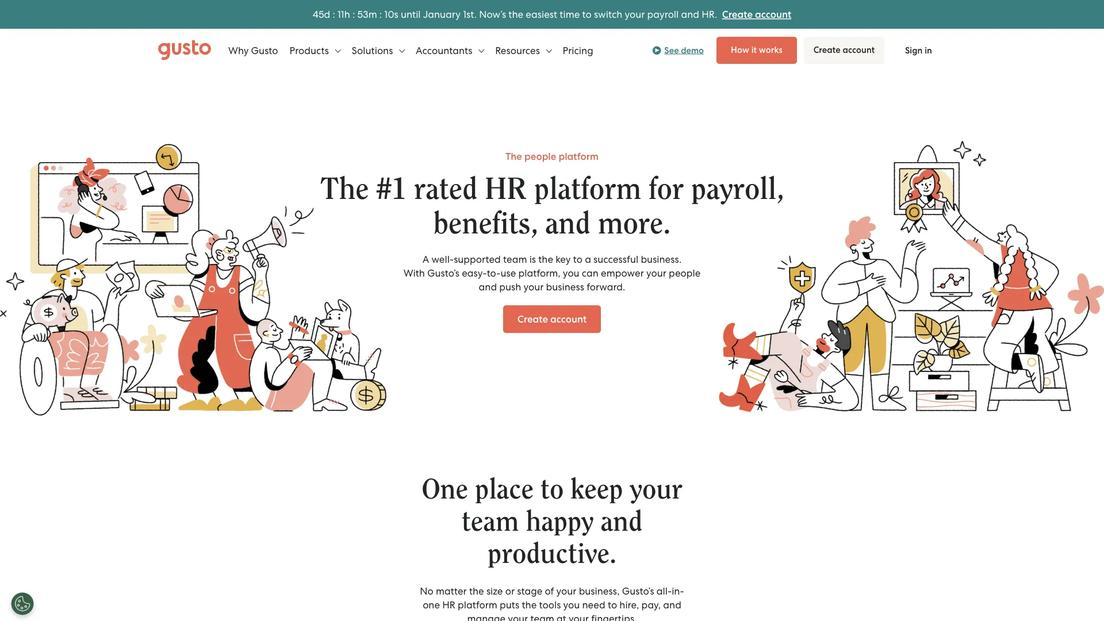 Task type: describe. For each thing, give the bounding box(es) containing it.
business,
[[579, 586, 620, 597]]

time
[[560, 8, 580, 20]]

hr inside the #1 rated hr platform for payroll, benefits, and more.
[[485, 174, 527, 205]]

all-
[[657, 586, 672, 597]]

one
[[423, 600, 440, 611]]

0 vertical spatial platform
[[559, 150, 599, 162]]

in-
[[672, 586, 685, 597]]

puts
[[500, 600, 520, 611]]

platform inside no matter the size or stage of your business, gusto's all-in- one hr platform puts the tools you need to hire, pay, and manage your team at your fingertips.
[[458, 600, 498, 611]]

need
[[583, 600, 606, 611]]

solutions
[[352, 45, 396, 56]]

the people platform
[[506, 150, 599, 162]]

you inside no matter the size or stage of your business, gusto's all-in- one hr platform puts the tools you need to hire, pay, and manage your team at your fingertips.
[[564, 600, 580, 611]]

a well-supported team is the key to a successful business. with gusto's easy-to-use platform, you can empower your people and push your business forward.
[[404, 254, 701, 293]]

supported
[[454, 254, 501, 265]]

it
[[752, 45, 757, 55]]

account inside the #1 rated hr platform for payroll, benefits, and more. 'main content'
[[551, 313, 587, 325]]

how
[[731, 45, 750, 55]]

with
[[404, 268, 425, 279]]

and inside no matter the size or stage of your business, gusto's all-in- one hr platform puts the tools you need to hire, pay, and manage your team at your fingertips.
[[664, 600, 682, 611]]

to inside one place to keep your team happy and productive.
[[541, 476, 564, 504]]

hire,
[[620, 600, 640, 611]]

create inside the #1 rated hr platform for payroll, benefits, and more. 'main content'
[[518, 313, 548, 325]]

in
[[925, 45, 933, 56]]

the left size
[[470, 586, 484, 597]]

0 horizontal spatial people
[[525, 150, 557, 162]]

solutions button
[[352, 33, 405, 68]]

team inside a well-supported team is the key to a successful business. with gusto's easy-to-use platform, you can empower your people and push your business forward.
[[504, 254, 527, 265]]

the #1 rated hr platform for payroll, benefits, and more. main content
[[0, 72, 1105, 622]]

your inside 4 5 d : 1 1 h : 5 3 m : 1 0 s until january 1st. now's the easiest time to switch your payroll and hr. create account
[[625, 8, 645, 20]]

payroll
[[648, 8, 679, 20]]

4 5 d : 1 1 h : 5 3 m : 1 0 s until january 1st. now's the easiest time to switch your payroll and hr. create account
[[313, 8, 792, 20]]

rated
[[414, 174, 478, 205]]

payroll,
[[692, 174, 784, 205]]

team inside no matter the size or stage of your business, gusto's all-in- one hr platform puts the tools you need to hire, pay, and manage your team at your fingertips.
[[531, 613, 555, 622]]

benefits,
[[434, 209, 538, 239]]

can
[[582, 268, 599, 279]]

resources button
[[496, 33, 553, 68]]

2 5 from the left
[[358, 8, 363, 20]]

create inside the main element
[[814, 45, 841, 55]]

the for the people platform
[[506, 150, 523, 162]]

see demo link
[[652, 43, 704, 57]]

m :
[[369, 8, 382, 20]]

successful
[[594, 254, 639, 265]]

main element
[[158, 33, 947, 68]]

online payroll services, hr, and benefits | gusto image
[[158, 40, 211, 61]]

push
[[500, 281, 522, 293]]

key
[[556, 254, 571, 265]]

matter
[[436, 586, 467, 597]]

and inside a well-supported team is the key to a successful business. with gusto's easy-to-use platform, you can empower your people and push your business forward.
[[479, 281, 497, 293]]

easiest
[[526, 8, 558, 20]]

the #1 rated hr platform for payroll, benefits, and more.
[[321, 174, 784, 239]]

switch
[[594, 8, 623, 20]]

business.
[[641, 254, 682, 265]]

at
[[557, 613, 567, 622]]

you inside a well-supported team is the key to a successful business. with gusto's easy-to-use platform, you can empower your people and push your business forward.
[[563, 268, 580, 279]]

platform inside the #1 rated hr platform for payroll, benefits, and more.
[[535, 174, 642, 205]]

2 horizontal spatial create account link
[[805, 37, 885, 64]]

0 vertical spatial create
[[723, 8, 753, 20]]

one
[[422, 476, 468, 504]]

2 1 from the left
[[341, 8, 345, 20]]

pricing link
[[563, 33, 594, 68]]

products button
[[290, 33, 341, 68]]

sign in link
[[892, 37, 947, 63]]

size
[[487, 586, 503, 597]]

accountants
[[416, 45, 475, 56]]

works
[[760, 45, 783, 55]]

the down stage
[[522, 600, 537, 611]]

how it works link
[[717, 37, 798, 64]]

see
[[665, 45, 679, 56]]

until
[[401, 8, 421, 20]]

no
[[420, 586, 434, 597]]

why gusto
[[228, 45, 278, 56]]

and inside 4 5 d : 1 1 h : 5 3 m : 1 0 s until january 1st. now's the easiest time to switch your payroll and hr. create account
[[682, 8, 700, 20]]

january
[[423, 8, 461, 20]]

team inside one place to keep your team happy and productive.
[[462, 508, 519, 537]]

the inside a well-supported team is the key to a successful business. with gusto's easy-to-use platform, you can empower your people and push your business forward.
[[539, 254, 554, 265]]

#1
[[377, 174, 407, 205]]



Task type: vqa. For each thing, say whether or not it's contained in the screenshot.
the Sign corresponding to Sign in LINK in Let'S Finish Setting Up Your Account. main content
no



Task type: locate. For each thing, give the bounding box(es) containing it.
the right is at the top of the page
[[539, 254, 554, 265]]

empower
[[601, 268, 644, 279]]

1 vertical spatial team
[[462, 508, 519, 537]]

to up happy
[[541, 476, 564, 504]]

why
[[228, 45, 249, 56]]

business
[[546, 281, 585, 293]]

create right hr.
[[723, 8, 753, 20]]

5 right h :
[[358, 8, 363, 20]]

account
[[756, 8, 792, 20], [843, 45, 876, 55], [551, 313, 587, 325]]

0 vertical spatial hr
[[485, 174, 527, 205]]

2 horizontal spatial account
[[843, 45, 876, 55]]

platform down the people platform
[[535, 174, 642, 205]]

your inside one place to keep your team happy and productive.
[[630, 476, 683, 504]]

team up use
[[504, 254, 527, 265]]

platform up manage
[[458, 600, 498, 611]]

now's
[[479, 8, 507, 20]]

create account inside the #1 rated hr platform for payroll, benefits, and more. 'main content'
[[518, 313, 587, 325]]

1 vertical spatial account
[[843, 45, 876, 55]]

easy-
[[462, 268, 487, 279]]

and left hr.
[[682, 8, 700, 20]]

gusto's up hire,
[[622, 586, 655, 597]]

1 vertical spatial you
[[564, 600, 580, 611]]

1 horizontal spatial create account
[[814, 45, 876, 55]]

a
[[585, 254, 592, 265]]

and inside the #1 rated hr platform for payroll, benefits, and more.
[[546, 209, 591, 239]]

gusto's
[[428, 268, 460, 279], [622, 586, 655, 597]]

and up key
[[546, 209, 591, 239]]

1 horizontal spatial create account link
[[723, 8, 792, 20]]

create down push on the left top of the page
[[518, 313, 548, 325]]

people
[[525, 150, 557, 162], [669, 268, 701, 279]]

2 vertical spatial team
[[531, 613, 555, 622]]

1 1 from the left
[[338, 8, 341, 20]]

create account inside the main element
[[814, 45, 876, 55]]

one place to keep your team happy and productive.
[[422, 476, 683, 569]]

0 vertical spatial account
[[756, 8, 792, 20]]

4
[[313, 8, 319, 20]]

1 vertical spatial gusto's
[[622, 586, 655, 597]]

more.
[[598, 209, 671, 239]]

1 horizontal spatial the
[[506, 150, 523, 162]]

1 horizontal spatial people
[[669, 268, 701, 279]]

0 horizontal spatial create account link
[[504, 306, 601, 333]]

of
[[545, 586, 554, 597]]

and down in-
[[664, 600, 682, 611]]

people up the #1 rated hr platform for payroll, benefits, and more.
[[525, 150, 557, 162]]

people inside a well-supported team is the key to a successful business. with gusto's easy-to-use platform, you can empower your people and push your business forward.
[[669, 268, 701, 279]]

hr down matter on the left of the page
[[443, 600, 456, 611]]

2 vertical spatial create
[[518, 313, 548, 325]]

the
[[509, 8, 524, 20], [539, 254, 554, 265], [470, 586, 484, 597], [522, 600, 537, 611]]

sign
[[906, 45, 923, 56]]

0 horizontal spatial gusto's
[[428, 268, 460, 279]]

and down keep on the bottom of page
[[601, 508, 643, 537]]

1 horizontal spatial 5
[[358, 8, 363, 20]]

you
[[563, 268, 580, 279], [564, 600, 580, 611]]

demo
[[681, 45, 704, 56]]

pricing
[[563, 45, 594, 56]]

1 vertical spatial people
[[669, 268, 701, 279]]

team down tools
[[531, 613, 555, 622]]

0 horizontal spatial the
[[321, 174, 369, 205]]

1 5 from the left
[[319, 8, 324, 20]]

hr.
[[702, 8, 718, 20]]

resources
[[496, 45, 543, 56]]

hr inside no matter the size or stage of your business, gusto's all-in- one hr platform puts the tools you need to hire, pay, and manage your team at your fingertips.
[[443, 600, 456, 611]]

productive.
[[488, 541, 617, 569]]

team
[[504, 254, 527, 265], [462, 508, 519, 537], [531, 613, 555, 622]]

platform,
[[519, 268, 561, 279]]

products
[[290, 45, 332, 56]]

to
[[583, 8, 592, 20], [574, 254, 583, 265], [541, 476, 564, 504], [608, 600, 618, 611]]

5
[[319, 8, 324, 20], [358, 8, 363, 20]]

1
[[338, 8, 341, 20], [341, 8, 345, 20], [385, 8, 388, 20]]

to right time
[[583, 8, 592, 20]]

or
[[506, 586, 515, 597]]

manage
[[468, 613, 506, 622]]

gusto
[[251, 45, 278, 56]]

1 horizontal spatial gusto's
[[622, 586, 655, 597]]

s
[[395, 8, 399, 20]]

keep
[[571, 476, 624, 504]]

create account link inside the #1 rated hr platform for payroll, benefits, and more. 'main content'
[[504, 306, 601, 333]]

1 horizontal spatial hr
[[485, 174, 527, 205]]

and down to-
[[479, 281, 497, 293]]

pay,
[[642, 600, 661, 611]]

h :
[[345, 8, 355, 20]]

hr up benefits, on the top left
[[485, 174, 527, 205]]

5 left h :
[[319, 8, 324, 20]]

accountants button
[[416, 33, 485, 68]]

0 horizontal spatial create account
[[518, 313, 587, 325]]

well-
[[432, 254, 454, 265]]

your
[[625, 8, 645, 20], [647, 268, 667, 279], [524, 281, 544, 293], [630, 476, 683, 504], [557, 586, 577, 597], [508, 613, 528, 622], [569, 613, 589, 622]]

3 1 from the left
[[385, 8, 388, 20]]

gusto's inside no matter the size or stage of your business, gusto's all-in- one hr platform puts the tools you need to hire, pay, and manage your team at your fingertips.
[[622, 586, 655, 597]]

account up works
[[756, 8, 792, 20]]

account down business
[[551, 313, 587, 325]]

account left sign
[[843, 45, 876, 55]]

0 horizontal spatial create
[[518, 313, 548, 325]]

create account
[[814, 45, 876, 55], [518, 313, 587, 325]]

happy
[[526, 508, 594, 537]]

for
[[649, 174, 684, 205]]

create account link
[[723, 8, 792, 20], [805, 37, 885, 64], [504, 306, 601, 333]]

0 vertical spatial you
[[563, 268, 580, 279]]

how it works
[[731, 45, 783, 55]]

0 horizontal spatial hr
[[443, 600, 456, 611]]

the inside 4 5 d : 1 1 h : 5 3 m : 1 0 s until january 1st. now's the easiest time to switch your payroll and hr. create account
[[509, 8, 524, 20]]

0
[[388, 8, 395, 20]]

platform
[[559, 150, 599, 162], [535, 174, 642, 205], [458, 600, 498, 611]]

1 vertical spatial create
[[814, 45, 841, 55]]

gusto's down well-
[[428, 268, 460, 279]]

to left a
[[574, 254, 583, 265]]

the right now's
[[509, 8, 524, 20]]

tools
[[539, 600, 561, 611]]

1 vertical spatial hr
[[443, 600, 456, 611]]

sign in
[[906, 45, 933, 56]]

stage
[[517, 586, 543, 597]]

no matter the size or stage of your business, gusto's all-in- one hr platform puts the tools you need to hire, pay, and manage your team at your fingertips.
[[420, 586, 685, 622]]

you up business
[[563, 268, 580, 279]]

account inside the main element
[[843, 45, 876, 55]]

0 horizontal spatial 5
[[319, 8, 324, 20]]

0 vertical spatial gusto's
[[428, 268, 460, 279]]

to up the fingertips.
[[608, 600, 618, 611]]

create right works
[[814, 45, 841, 55]]

0 vertical spatial team
[[504, 254, 527, 265]]

to inside a well-supported team is the key to a successful business. with gusto's easy-to-use platform, you can empower your people and push your business forward.
[[574, 254, 583, 265]]

fingertips.
[[592, 613, 637, 622]]

is
[[530, 254, 536, 265]]

d :
[[324, 8, 335, 20]]

team down 'place'
[[462, 508, 519, 537]]

platform up the #1 rated hr platform for payroll, benefits, and more.
[[559, 150, 599, 162]]

you up at
[[564, 600, 580, 611]]

use
[[501, 268, 516, 279]]

0 vertical spatial create account
[[814, 45, 876, 55]]

1 horizontal spatial account
[[756, 8, 792, 20]]

0 horizontal spatial account
[[551, 313, 587, 325]]

1 vertical spatial platform
[[535, 174, 642, 205]]

1 horizontal spatial create
[[723, 8, 753, 20]]

the for the #1 rated hr platform for payroll, benefits, and more.
[[321, 174, 369, 205]]

0 vertical spatial people
[[525, 150, 557, 162]]

1 vertical spatial create account
[[518, 313, 587, 325]]

and inside one place to keep your team happy and productive.
[[601, 508, 643, 537]]

the
[[506, 150, 523, 162], [321, 174, 369, 205]]

see demo
[[665, 45, 704, 56]]

2 horizontal spatial create
[[814, 45, 841, 55]]

tiny image
[[656, 48, 660, 52]]

why gusto link
[[228, 33, 278, 68]]

the inside the #1 rated hr platform for payroll, benefits, and more.
[[321, 174, 369, 205]]

to inside no matter the size or stage of your business, gusto's all-in- one hr platform puts the tools you need to hire, pay, and manage your team at your fingertips.
[[608, 600, 618, 611]]

forward.
[[587, 281, 626, 293]]

0 vertical spatial the
[[506, 150, 523, 162]]

3
[[363, 8, 369, 20]]

and
[[682, 8, 700, 20], [546, 209, 591, 239], [479, 281, 497, 293], [601, 508, 643, 537], [664, 600, 682, 611]]

people down business.
[[669, 268, 701, 279]]

gusto's inside a well-supported team is the key to a successful business. with gusto's easy-to-use platform, you can empower your people and push your business forward.
[[428, 268, 460, 279]]

place
[[475, 476, 534, 504]]

to-
[[487, 268, 501, 279]]

1 vertical spatial the
[[321, 174, 369, 205]]

1 vertical spatial create account link
[[805, 37, 885, 64]]

1st.
[[463, 8, 477, 20]]

a
[[423, 254, 429, 265]]

2 vertical spatial account
[[551, 313, 587, 325]]

to inside 4 5 d : 1 1 h : 5 3 m : 1 0 s until january 1st. now's the easiest time to switch your payroll and hr. create account
[[583, 8, 592, 20]]

0 vertical spatial create account link
[[723, 8, 792, 20]]

2 vertical spatial platform
[[458, 600, 498, 611]]

2 vertical spatial create account link
[[504, 306, 601, 333]]



